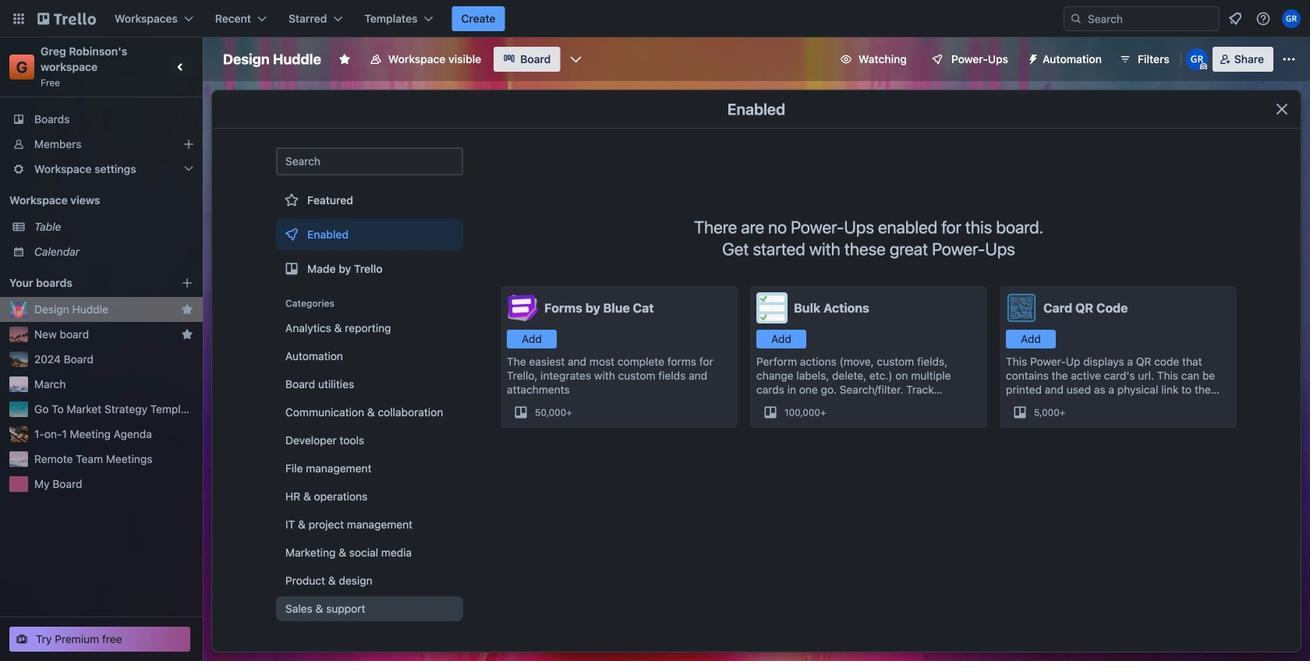 Task type: locate. For each thing, give the bounding box(es) containing it.
1 starred icon image from the top
[[181, 303, 193, 316]]

2 starred icon image from the top
[[181, 328, 193, 341]]

greg robinson (gregrobinson96) image
[[1282, 9, 1301, 28], [1186, 48, 1208, 70]]

0 vertical spatial greg robinson (gregrobinson96) image
[[1282, 9, 1301, 28]]

workspace navigation collapse icon image
[[170, 56, 192, 78]]

sm image
[[1021, 47, 1043, 69]]

greg robinson (gregrobinson96) image right open information menu image
[[1282, 9, 1301, 28]]

Search text field
[[276, 147, 463, 175]]

0 notifications image
[[1226, 9, 1245, 28]]

starred icon image
[[181, 303, 193, 316], [181, 328, 193, 341]]

1 vertical spatial starred icon image
[[181, 328, 193, 341]]

greg robinson (gregrobinson96) image down search field on the right of page
[[1186, 48, 1208, 70]]

Search field
[[1082, 8, 1219, 30]]

add board image
[[181, 277, 193, 289]]

0 vertical spatial starred icon image
[[181, 303, 193, 316]]

0 horizontal spatial greg robinson (gregrobinson96) image
[[1186, 48, 1208, 70]]

show menu image
[[1281, 51, 1297, 67]]

1 horizontal spatial greg robinson (gregrobinson96) image
[[1282, 9, 1301, 28]]



Task type: describe. For each thing, give the bounding box(es) containing it.
your boards with 8 items element
[[9, 274, 158, 292]]

star or unstar board image
[[338, 53, 351, 66]]

search image
[[1070, 12, 1082, 25]]

Board name text field
[[215, 47, 329, 72]]

back to home image
[[37, 6, 96, 31]]

this member is an admin of this board. image
[[1200, 63, 1207, 70]]

open information menu image
[[1255, 11, 1271, 27]]

customize views image
[[568, 51, 584, 67]]

1 vertical spatial greg robinson (gregrobinson96) image
[[1186, 48, 1208, 70]]

primary element
[[0, 0, 1310, 37]]



Task type: vqa. For each thing, say whether or not it's contained in the screenshot.
Search FIELD
yes



